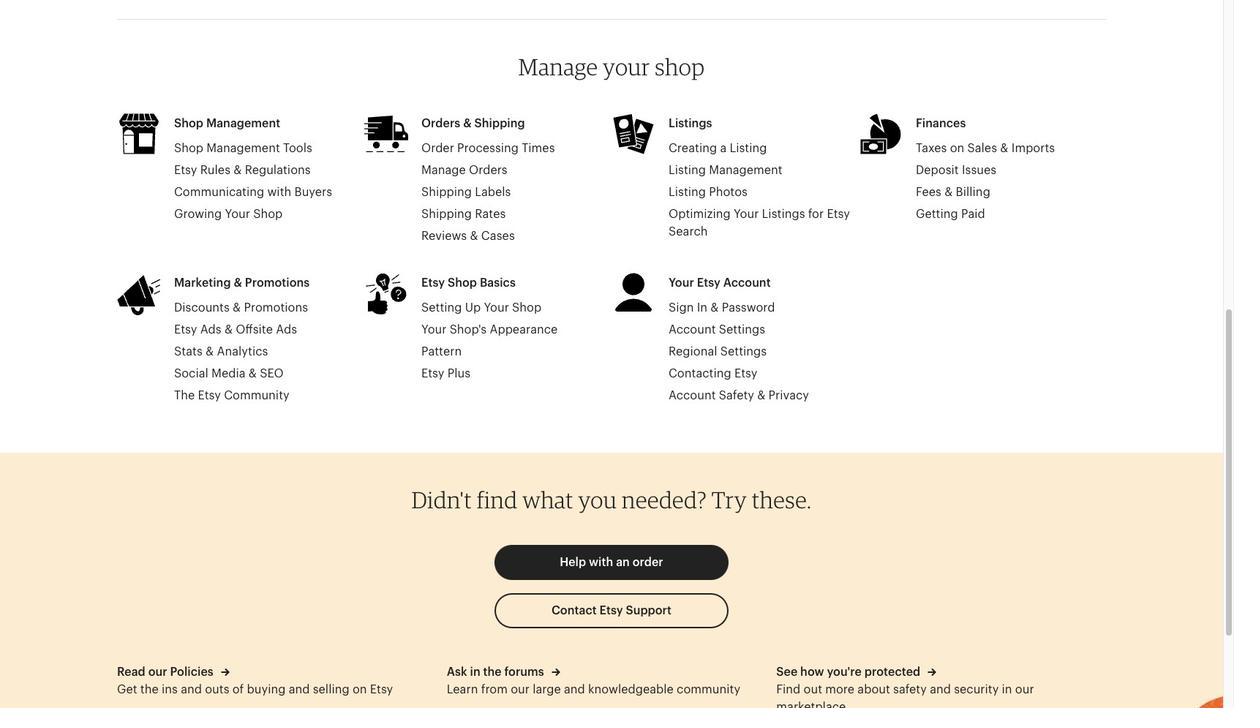 Task type: vqa. For each thing, say whether or not it's contained in the screenshot.
funds within , funds from your Etsy payment account are sent to your Payoneer Payment Account, where you can deposit them into your bank account.
no



Task type: describe. For each thing, give the bounding box(es) containing it.
outs
[[205, 683, 229, 695]]

on inside read our policies get the ins and outs of buying and selling on etsy
[[353, 683, 367, 695]]

shipping labels link
[[421, 186, 511, 198]]

help with an order link
[[495, 545, 729, 580]]

order processing times link
[[421, 142, 555, 154]]

growing your shop
[[174, 207, 283, 220]]

your etsy account link
[[669, 276, 771, 289]]

read
[[117, 665, 145, 678]]

knowledgeable
[[588, 683, 674, 695]]

creating a listing link
[[669, 142, 767, 154]]

our inside read our policies get the ins and outs of buying and selling on etsy
[[148, 665, 167, 678]]

listing for listing management
[[669, 164, 706, 176]]

a
[[720, 142, 727, 154]]

an
[[616, 556, 630, 568]]

etsy ads & offsite ads link
[[174, 323, 297, 335]]

marketing & promotions link
[[174, 276, 310, 289]]

safety
[[719, 389, 754, 401]]

issues
[[962, 164, 997, 176]]

stats & analytics
[[174, 345, 268, 357]]

management for listing management
[[709, 164, 783, 176]]

orders & shipping link
[[421, 117, 525, 129]]

up
[[465, 301, 481, 314]]

etsy left rules
[[174, 164, 197, 176]]

account for account safety & privacy
[[669, 389, 716, 401]]

contact
[[551, 604, 597, 616]]

0 vertical spatial listing
[[730, 142, 767, 154]]

0 vertical spatial orders
[[421, 117, 460, 129]]

optimizing your listings for etsy search link
[[669, 207, 850, 237]]

& up processing
[[463, 117, 472, 129]]

discounts & promotions
[[174, 301, 308, 314]]

contact etsy support link
[[495, 593, 729, 628]]

etsy up "account safety & privacy"
[[734, 367, 757, 379]]

getting paid link
[[916, 207, 985, 220]]

& up stats & analytics
[[224, 323, 233, 335]]

settings for regional settings
[[720, 345, 767, 357]]

setting up your shop
[[421, 301, 541, 314]]

buyers
[[294, 186, 332, 198]]

& left seo
[[249, 367, 257, 379]]

rules
[[200, 164, 230, 176]]

social
[[174, 367, 208, 379]]

contact etsy support
[[551, 604, 672, 616]]

help with an order
[[560, 556, 663, 568]]

try
[[712, 488, 747, 513]]

etsy up setting
[[421, 276, 445, 289]]

paid
[[961, 207, 985, 220]]

orders & shipping
[[421, 117, 525, 129]]

fees & billing link
[[916, 186, 990, 198]]

basics
[[480, 276, 516, 289]]

regulations
[[245, 164, 311, 176]]

fees & billing
[[916, 186, 990, 198]]

ask
[[447, 665, 467, 678]]

search
[[669, 225, 708, 237]]

listings link
[[669, 117, 712, 129]]

social media & seo
[[174, 367, 284, 379]]

growing your shop link
[[174, 207, 283, 220]]

setting up your shop link
[[421, 301, 541, 314]]

promotions for discounts & promotions
[[244, 301, 308, 314]]

etsy inside optimizing your listings for etsy search
[[827, 207, 850, 220]]

2 and from the left
[[289, 683, 310, 695]]

& right stats
[[206, 345, 214, 357]]

what
[[523, 488, 573, 513]]

listing photos
[[669, 186, 748, 198]]

find
[[776, 683, 801, 695]]

sign in & password link
[[669, 301, 775, 314]]

in inside see how you're protected find out more about safety and security in our marketplace
[[1002, 683, 1012, 695]]

ask in the forums learn from our large and knowledgeable community
[[447, 665, 740, 695]]

shop management link
[[174, 117, 280, 129]]

marketing
[[174, 276, 231, 289]]

manage for manage your shop
[[518, 55, 598, 80]]

large
[[533, 683, 561, 695]]

regional settings
[[669, 345, 767, 357]]

stats
[[174, 345, 202, 357]]

& right safety on the bottom right
[[757, 389, 765, 401]]

1 ads from the left
[[200, 323, 221, 335]]

0 vertical spatial listings
[[669, 117, 712, 129]]

shop management tools
[[174, 142, 312, 154]]

& right rules
[[234, 164, 242, 176]]

getting
[[916, 207, 958, 220]]

get the ins and outs of buying and selling on etsy link
[[117, 683, 393, 695]]

tools
[[283, 142, 312, 154]]

& right in
[[711, 301, 719, 314]]

& up etsy ads & offsite ads link
[[233, 301, 241, 314]]

more
[[825, 683, 855, 695]]

media
[[211, 367, 245, 379]]

order processing times
[[421, 142, 555, 154]]

privacy
[[769, 389, 809, 401]]

2 ads from the left
[[276, 323, 297, 335]]

your
[[603, 55, 650, 80]]

sales
[[967, 142, 997, 154]]

our inside ask in the forums learn from our large and knowledgeable community
[[511, 683, 530, 695]]

ins
[[162, 683, 178, 695]]

etsy right contact
[[600, 604, 623, 616]]

imports
[[1012, 142, 1055, 154]]

your down communicating with buyers
[[225, 207, 250, 220]]

processing
[[457, 142, 519, 154]]

& right the sales
[[1000, 142, 1008, 154]]

communicating with buyers link
[[174, 186, 332, 198]]

from
[[481, 683, 508, 695]]

social media & seo link
[[174, 367, 284, 379]]

find out more about safety and security in our marketplace link
[[776, 683, 1034, 708]]

setting
[[421, 301, 462, 314]]

policies
[[170, 665, 213, 678]]



Task type: locate. For each thing, give the bounding box(es) containing it.
deposit issues
[[916, 164, 997, 176]]

and right large
[[564, 683, 585, 695]]

etsy down pattern link
[[421, 367, 444, 379]]

0 horizontal spatial manage
[[421, 164, 466, 176]]

see how you're protected find out more about safety and security in our marketplace
[[776, 665, 1034, 708]]

listings up creating
[[669, 117, 712, 129]]

& right fees
[[945, 186, 953, 198]]

1 horizontal spatial on
[[950, 142, 964, 154]]

settings down password
[[719, 323, 765, 335]]

read our policies link
[[117, 663, 229, 681]]

management up etsy rules & regulations link
[[207, 142, 280, 154]]

your up sign
[[669, 276, 694, 289]]

2 horizontal spatial our
[[1015, 683, 1034, 695]]

0 vertical spatial settings
[[719, 323, 765, 335]]

of
[[232, 683, 244, 695]]

manage left your
[[518, 55, 598, 80]]

communicating
[[174, 186, 264, 198]]

marketplace
[[776, 701, 846, 708]]

and left selling
[[289, 683, 310, 695]]

taxes
[[916, 142, 947, 154]]

in right ask
[[470, 665, 480, 678]]

1 vertical spatial the
[[140, 683, 159, 695]]

manage your shop
[[518, 55, 705, 80]]

etsy rules & regulations link
[[174, 164, 311, 176]]

listing up optimizing
[[669, 186, 706, 198]]

orders down order processing times link
[[469, 164, 507, 176]]

1 vertical spatial in
[[1002, 683, 1012, 695]]

with down regulations on the left top
[[267, 186, 291, 198]]

account for account settings
[[669, 323, 716, 335]]

shipping rates
[[421, 207, 506, 220]]

the inside read our policies get the ins and outs of buying and selling on etsy
[[140, 683, 159, 695]]

1 horizontal spatial listings
[[762, 207, 805, 220]]

billing
[[956, 186, 990, 198]]

how
[[800, 665, 824, 678]]

shop's
[[450, 323, 487, 335]]

about
[[858, 683, 890, 695]]

management up photos
[[709, 164, 783, 176]]

& left cases
[[470, 229, 478, 242]]

our inside see how you're protected find out more about safety and security in our marketplace
[[1015, 683, 1034, 695]]

our down forums
[[511, 683, 530, 695]]

listing
[[730, 142, 767, 154], [669, 164, 706, 176], [669, 186, 706, 198]]

listing management link
[[669, 164, 783, 176]]

0 horizontal spatial with
[[267, 186, 291, 198]]

learn
[[447, 683, 478, 695]]

ask in the forums link
[[447, 663, 560, 681]]

0 horizontal spatial ads
[[200, 323, 221, 335]]

1 vertical spatial promotions
[[244, 301, 308, 314]]

the etsy community
[[174, 389, 289, 401]]

for
[[808, 207, 824, 220]]

manage
[[518, 55, 598, 80], [421, 164, 466, 176]]

your inside optimizing your listings for etsy search
[[734, 207, 759, 220]]

you're
[[827, 665, 862, 678]]

1 vertical spatial shipping
[[421, 186, 472, 198]]

with for an
[[589, 556, 613, 568]]

account up regional
[[669, 323, 716, 335]]

forums
[[504, 665, 544, 678]]

0 horizontal spatial on
[[353, 683, 367, 695]]

our up the ins
[[148, 665, 167, 678]]

shop management
[[174, 117, 280, 129]]

listing right a
[[730, 142, 767, 154]]

see
[[776, 665, 798, 678]]

3 and from the left
[[564, 683, 585, 695]]

management up shop management tools
[[206, 117, 280, 129]]

get
[[117, 683, 137, 695]]

safety
[[893, 683, 927, 695]]

settings down account settings
[[720, 345, 767, 357]]

shipping up shipping rates 'link'
[[421, 186, 472, 198]]

1 vertical spatial account
[[669, 323, 716, 335]]

listing for listing photos
[[669, 186, 706, 198]]

cases
[[481, 229, 515, 242]]

1 vertical spatial on
[[353, 683, 367, 695]]

0 vertical spatial the
[[483, 665, 502, 678]]

the up from
[[483, 665, 502, 678]]

help
[[560, 556, 586, 568]]

creating
[[669, 142, 717, 154]]

1 vertical spatial listings
[[762, 207, 805, 220]]

in
[[470, 665, 480, 678], [1002, 683, 1012, 695]]

account down contacting
[[669, 389, 716, 401]]

2 vertical spatial shipping
[[421, 207, 472, 220]]

4 and from the left
[[930, 683, 951, 695]]

1 horizontal spatial manage
[[518, 55, 598, 80]]

account up password
[[723, 276, 771, 289]]

your up your shop's appearance
[[484, 301, 509, 314]]

ads right the offsite
[[276, 323, 297, 335]]

on right selling
[[353, 683, 367, 695]]

account settings link
[[669, 323, 765, 335]]

1 horizontal spatial ads
[[276, 323, 297, 335]]

shipping
[[474, 117, 525, 129], [421, 186, 472, 198], [421, 207, 472, 220]]

listings inside optimizing your listings for etsy search
[[762, 207, 805, 220]]

order
[[633, 556, 663, 568]]

account
[[723, 276, 771, 289], [669, 323, 716, 335], [669, 389, 716, 401]]

with left an
[[589, 556, 613, 568]]

the inside ask in the forums learn from our large and knowledgeable community
[[483, 665, 502, 678]]

our right security
[[1015, 683, 1034, 695]]

shop
[[655, 55, 705, 80]]

1 vertical spatial listing
[[669, 164, 706, 176]]

and inside see how you're protected find out more about safety and security in our marketplace
[[930, 683, 951, 695]]

0 vertical spatial account
[[723, 276, 771, 289]]

taxes on sales & imports
[[916, 142, 1055, 154]]

photos
[[709, 186, 748, 198]]

shipping up reviews at the left of the page
[[421, 207, 472, 220]]

your shop's appearance
[[421, 323, 558, 335]]

with inside help with an order button
[[589, 556, 613, 568]]

0 vertical spatial promotions
[[245, 276, 310, 289]]

etsy rules & regulations
[[174, 164, 311, 176]]

listing down creating
[[669, 164, 706, 176]]

the left the ins
[[140, 683, 159, 695]]

etsy right the
[[198, 389, 221, 401]]

shipping labels
[[421, 186, 511, 198]]

manage for manage orders
[[421, 164, 466, 176]]

etsy up in
[[697, 276, 720, 289]]

finances
[[916, 117, 966, 129]]

discounts
[[174, 301, 230, 314]]

shipping up order processing times
[[474, 117, 525, 129]]

0 vertical spatial in
[[470, 665, 480, 678]]

management for shop management tools
[[207, 142, 280, 154]]

password
[[722, 301, 775, 314]]

manage orders
[[421, 164, 507, 176]]

0 vertical spatial manage
[[518, 55, 598, 80]]

with for buyers
[[267, 186, 291, 198]]

in right security
[[1002, 683, 1012, 695]]

0 vertical spatial on
[[950, 142, 964, 154]]

sign in & password
[[669, 301, 775, 314]]

1 horizontal spatial our
[[511, 683, 530, 695]]

and right safety
[[930, 683, 951, 695]]

2 vertical spatial management
[[709, 164, 783, 176]]

etsy right selling
[[370, 683, 393, 695]]

creating a listing
[[669, 142, 767, 154]]

on
[[950, 142, 964, 154], [353, 683, 367, 695]]

1 horizontal spatial with
[[589, 556, 613, 568]]

1 horizontal spatial in
[[1002, 683, 1012, 695]]

shipping for shipping rates
[[421, 207, 472, 220]]

and down "policies"
[[181, 683, 202, 695]]

0 vertical spatial with
[[267, 186, 291, 198]]

1 vertical spatial settings
[[720, 345, 767, 357]]

1 vertical spatial with
[[589, 556, 613, 568]]

1 vertical spatial orders
[[469, 164, 507, 176]]

didn't
[[411, 488, 472, 513]]

0 horizontal spatial listings
[[669, 117, 712, 129]]

0 vertical spatial shipping
[[474, 117, 525, 129]]

0 horizontal spatial in
[[470, 665, 480, 678]]

0 horizontal spatial our
[[148, 665, 167, 678]]

listings left for
[[762, 207, 805, 220]]

shop management tools link
[[174, 142, 312, 154]]

2 vertical spatial listing
[[669, 186, 706, 198]]

shipping for shipping labels
[[421, 186, 472, 198]]

0 horizontal spatial orders
[[421, 117, 460, 129]]

0 vertical spatial management
[[206, 117, 280, 129]]

etsy right for
[[827, 207, 850, 220]]

times
[[522, 142, 555, 154]]

etsy up stats
[[174, 323, 197, 335]]

reviews
[[421, 229, 467, 242]]

the
[[174, 389, 195, 401]]

pattern
[[421, 345, 462, 357]]

1 vertical spatial management
[[207, 142, 280, 154]]

etsy ads & offsite ads
[[174, 323, 297, 335]]

plus
[[447, 367, 470, 379]]

orders up order
[[421, 117, 460, 129]]

analytics
[[217, 345, 268, 357]]

manage down order
[[421, 164, 466, 176]]

offsite
[[236, 323, 273, 335]]

1 horizontal spatial the
[[483, 665, 502, 678]]

sign
[[669, 301, 694, 314]]

your down photos
[[734, 207, 759, 220]]

see how you're protected link
[[776, 663, 936, 681]]

2 vertical spatial account
[[669, 389, 716, 401]]

promotions for marketing & promotions
[[245, 276, 310, 289]]

labels
[[475, 186, 511, 198]]

and inside ask in the forums learn from our large and knowledgeable community
[[564, 683, 585, 695]]

help with an order button
[[495, 545, 729, 580]]

in inside ask in the forums learn from our large and knowledgeable community
[[470, 665, 480, 678]]

optimizing your listings for etsy search
[[669, 207, 850, 237]]

settings for account settings
[[719, 323, 765, 335]]

rates
[[475, 207, 506, 220]]

the etsy community link
[[174, 389, 289, 401]]

ads down discounts
[[200, 323, 221, 335]]

etsy inside read our policies get the ins and outs of buying and selling on etsy
[[370, 683, 393, 695]]

promotions up the offsite
[[244, 301, 308, 314]]

these.
[[752, 488, 812, 513]]

contacting etsy
[[669, 367, 757, 379]]

1 horizontal spatial orders
[[469, 164, 507, 176]]

your up "pattern"
[[421, 323, 447, 335]]

etsy plus link
[[421, 367, 470, 379]]

& up discounts & promotions
[[234, 276, 242, 289]]

1 vertical spatial manage
[[421, 164, 466, 176]]

management for shop management
[[206, 117, 280, 129]]

etsy shop basics
[[421, 276, 516, 289]]

account settings
[[669, 323, 765, 335]]

1 and from the left
[[181, 683, 202, 695]]

on up the deposit issues link
[[950, 142, 964, 154]]

0 horizontal spatial the
[[140, 683, 159, 695]]

account safety & privacy
[[669, 389, 809, 401]]

community
[[224, 389, 289, 401]]

security
[[954, 683, 999, 695]]

promotions up discounts & promotions link
[[245, 276, 310, 289]]

and
[[181, 683, 202, 695], [289, 683, 310, 695], [564, 683, 585, 695], [930, 683, 951, 695]]



